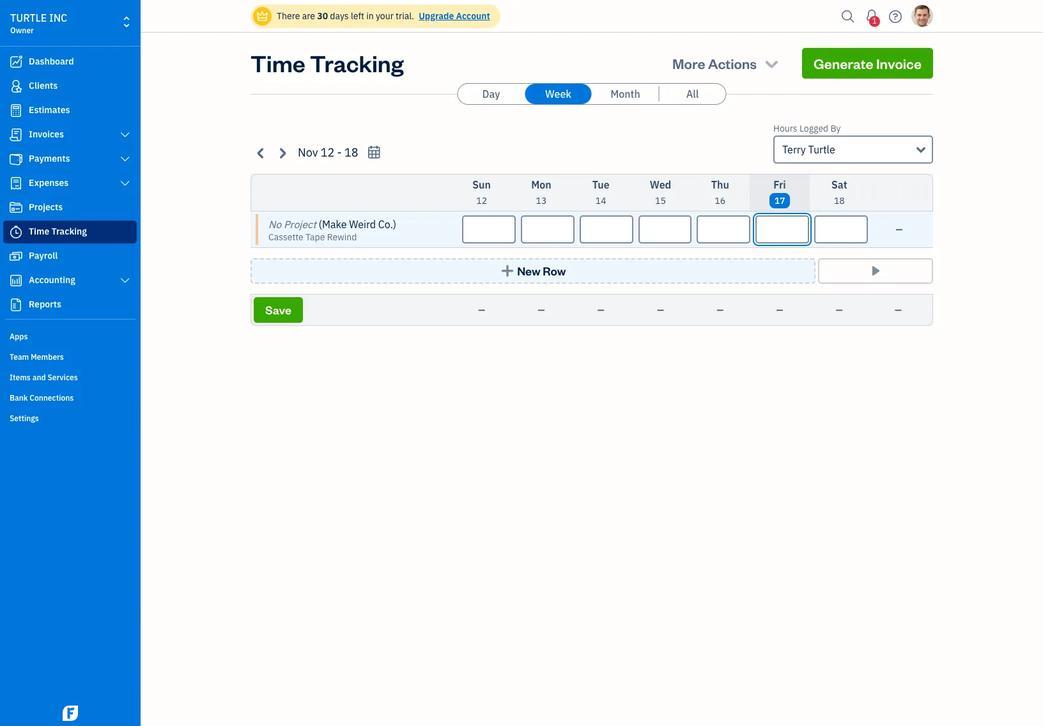 Task type: locate. For each thing, give the bounding box(es) containing it.
0 horizontal spatial time tracking
[[29, 226, 87, 237]]

time tracking down 30
[[251, 48, 404, 78]]

make
[[322, 218, 347, 231]]

more
[[673, 54, 705, 72]]

1 vertical spatial 18
[[834, 195, 845, 206]]

0 vertical spatial chevron large down image
[[119, 130, 131, 140]]

month
[[611, 88, 640, 100]]

chevron large down image down estimates link
[[119, 130, 131, 140]]

days
[[330, 10, 349, 22]]

duration text field down sat 18 on the right top of page
[[815, 215, 868, 244]]

duration text field down 14
[[580, 215, 633, 244]]

time tracking link
[[3, 221, 137, 244]]

new row button
[[251, 258, 816, 284]]

4 duration text field from the left
[[756, 215, 809, 244]]

30
[[317, 10, 328, 22]]

invoices link
[[3, 123, 137, 146]]

invoice image
[[8, 129, 24, 141]]

1 horizontal spatial time
[[251, 48, 305, 78]]

bank
[[10, 393, 28, 403]]

0 horizontal spatial 12
[[321, 145, 335, 160]]

0 vertical spatial 18
[[345, 145, 358, 160]]

bank connections
[[10, 393, 74, 403]]

1 horizontal spatial 18
[[834, 195, 845, 206]]

18 inside sat 18
[[834, 195, 845, 206]]

(
[[319, 218, 322, 231]]

more actions button
[[661, 48, 792, 79]]

12 left '-' on the top left
[[321, 145, 335, 160]]

3 chevron large down image from the top
[[119, 178, 131, 189]]

chevron large down image down invoices "link"
[[119, 154, 131, 164]]

tracking down projects link
[[51, 226, 87, 237]]

wed
[[650, 178, 671, 191]]

start timer image
[[869, 265, 883, 277]]

freshbooks image
[[60, 706, 81, 721]]

1 chevron large down image from the top
[[119, 130, 131, 140]]

estimate image
[[8, 104, 24, 117]]

duration text field down 15
[[638, 215, 692, 244]]

by
[[831, 123, 841, 134]]

12 down sun at top left
[[476, 195, 487, 206]]

17
[[775, 195, 785, 206]]

1 button
[[862, 3, 882, 29]]

rewind
[[327, 231, 357, 243]]

Duration text field
[[521, 215, 575, 244], [697, 215, 751, 244]]

time tracking down projects link
[[29, 226, 87, 237]]

choose a date image
[[367, 145, 381, 160]]

duration text field down sun 12
[[462, 215, 516, 244]]

chevrondown image
[[763, 54, 781, 72]]

18
[[345, 145, 358, 160], [834, 195, 845, 206]]

owner
[[10, 26, 34, 35]]

chart image
[[8, 274, 24, 287]]

turtle
[[808, 143, 835, 156]]

estimates link
[[3, 99, 137, 122]]

0 horizontal spatial duration text field
[[521, 215, 575, 244]]

cassette
[[269, 231, 304, 243]]

all
[[686, 88, 699, 100]]

payment image
[[8, 153, 24, 166]]

1 vertical spatial time
[[29, 226, 49, 237]]

duration text field down 13
[[521, 215, 575, 244]]

time right timer icon
[[29, 226, 49, 237]]

1 vertical spatial 12
[[476, 195, 487, 206]]

invoice
[[876, 54, 922, 72]]

)
[[393, 218, 396, 231]]

expense image
[[8, 177, 24, 190]]

0 horizontal spatial tracking
[[51, 226, 87, 237]]

0 vertical spatial 12
[[321, 145, 335, 160]]

reports
[[29, 299, 61, 310]]

18 right '-' on the top left
[[345, 145, 358, 160]]

12 inside sun 12
[[476, 195, 487, 206]]

fri 17
[[774, 178, 786, 206]]

save button
[[254, 297, 303, 323]]

1 vertical spatial time tracking
[[29, 226, 87, 237]]

1 horizontal spatial duration text field
[[697, 215, 751, 244]]

there
[[277, 10, 300, 22]]

in
[[366, 10, 374, 22]]

items and services link
[[3, 368, 137, 387]]

turtle
[[10, 12, 47, 24]]

previous week image
[[254, 145, 269, 160]]

terry turtle
[[783, 143, 835, 156]]

more actions
[[673, 54, 757, 72]]

duration text field down "16" at the top right of page
[[697, 215, 751, 244]]

sun
[[473, 178, 491, 191]]

project
[[284, 218, 316, 231]]

new row
[[517, 263, 566, 278]]

12
[[321, 145, 335, 160], [476, 195, 487, 206]]

time tracking
[[251, 48, 404, 78], [29, 226, 87, 237]]

1 vertical spatial chevron large down image
[[119, 154, 131, 164]]

items and services
[[10, 373, 78, 382]]

tape
[[306, 231, 325, 243]]

chevron large down image up projects link
[[119, 178, 131, 189]]

sun 12
[[473, 178, 491, 206]]

mon 13
[[531, 178, 552, 206]]

chevron large down image
[[119, 130, 131, 140], [119, 154, 131, 164], [119, 178, 131, 189]]

—
[[896, 224, 903, 235], [478, 304, 485, 316], [538, 304, 545, 316], [598, 304, 605, 316], [657, 304, 664, 316], [717, 304, 724, 316], [776, 304, 783, 316], [836, 304, 843, 316], [895, 304, 902, 316]]

chevron large down image inside invoices "link"
[[119, 130, 131, 140]]

18 down sat
[[834, 195, 845, 206]]

tracking down left
[[310, 48, 404, 78]]

dashboard
[[29, 56, 74, 67]]

settings
[[10, 414, 39, 423]]

sat 18
[[832, 178, 848, 206]]

time
[[251, 48, 305, 78], [29, 226, 49, 237]]

payroll
[[29, 250, 58, 261]]

1 vertical spatial tracking
[[51, 226, 87, 237]]

duration text field down 17
[[756, 215, 809, 244]]

left
[[351, 10, 364, 22]]

time down there
[[251, 48, 305, 78]]

and
[[32, 373, 46, 382]]

terry turtle button
[[774, 136, 933, 164]]

2 chevron large down image from the top
[[119, 154, 131, 164]]

report image
[[8, 299, 24, 311]]

co.
[[378, 218, 393, 231]]

project image
[[8, 201, 24, 214]]

plus image
[[500, 265, 515, 277]]

day link
[[458, 84, 525, 104]]

generate invoice
[[814, 54, 922, 72]]

1 horizontal spatial time tracking
[[251, 48, 404, 78]]

14
[[596, 195, 606, 206]]

next week image
[[275, 145, 290, 160]]

0 vertical spatial tracking
[[310, 48, 404, 78]]

members
[[31, 352, 64, 362]]

projects link
[[3, 196, 137, 219]]

upgrade account link
[[416, 10, 490, 22]]

3 duration text field from the left
[[638, 215, 692, 244]]

2 vertical spatial chevron large down image
[[119, 178, 131, 189]]

timer image
[[8, 226, 24, 238]]

apps link
[[3, 327, 137, 346]]

new
[[517, 263, 541, 278]]

0 horizontal spatial time
[[29, 226, 49, 237]]

payments
[[29, 153, 70, 164]]

time inside the main element
[[29, 226, 49, 237]]

1 duration text field from the left
[[462, 215, 516, 244]]

Duration text field
[[462, 215, 516, 244], [580, 215, 633, 244], [638, 215, 692, 244], [756, 215, 809, 244], [815, 215, 868, 244]]

wed 15
[[650, 178, 671, 206]]

tracking
[[310, 48, 404, 78], [51, 226, 87, 237]]

1 horizontal spatial 12
[[476, 195, 487, 206]]

bank connections link
[[3, 388, 137, 407]]

thu 16
[[711, 178, 729, 206]]

5 duration text field from the left
[[815, 215, 868, 244]]



Task type: vqa. For each thing, say whether or not it's contained in the screenshot.
THU
yes



Task type: describe. For each thing, give the bounding box(es) containing it.
2 duration text field from the left
[[580, 215, 633, 244]]

tue 14
[[592, 178, 610, 206]]

0 horizontal spatial 18
[[345, 145, 358, 160]]

sat
[[832, 178, 848, 191]]

fri
[[774, 178, 786, 191]]

search image
[[838, 7, 859, 26]]

client image
[[8, 80, 24, 93]]

projects
[[29, 201, 63, 213]]

13
[[536, 195, 547, 206]]

chevron large down image for invoices
[[119, 130, 131, 140]]

turtle inc owner
[[10, 12, 67, 35]]

team members link
[[3, 347, 137, 366]]

chevron large down image for payments
[[119, 154, 131, 164]]

money image
[[8, 250, 24, 263]]

mon
[[531, 178, 552, 191]]

generate
[[814, 54, 874, 72]]

estimates
[[29, 104, 70, 116]]

nov 12 - 18
[[298, 145, 358, 160]]

connections
[[30, 393, 74, 403]]

items
[[10, 373, 31, 382]]

time tracking inside the main element
[[29, 226, 87, 237]]

are
[[302, 10, 315, 22]]

main element
[[0, 0, 173, 726]]

save
[[265, 302, 291, 317]]

no project ( make weird co. ) cassette tape rewind
[[269, 218, 396, 243]]

invoices
[[29, 129, 64, 140]]

accounting
[[29, 274, 75, 286]]

dashboard image
[[8, 56, 24, 68]]

settings link
[[3, 409, 137, 428]]

reports link
[[3, 293, 137, 316]]

crown image
[[256, 9, 269, 23]]

payments link
[[3, 148, 137, 171]]

thu
[[711, 178, 729, 191]]

team members
[[10, 352, 64, 362]]

chevron large down image
[[119, 276, 131, 286]]

clients
[[29, 80, 58, 91]]

all link
[[659, 84, 726, 104]]

tue
[[592, 178, 610, 191]]

0 vertical spatial time
[[251, 48, 305, 78]]

15
[[655, 195, 666, 206]]

terry
[[783, 143, 806, 156]]

payroll link
[[3, 245, 137, 268]]

apps
[[10, 332, 28, 341]]

12 for nov
[[321, 145, 335, 160]]

your
[[376, 10, 394, 22]]

1 horizontal spatial tracking
[[310, 48, 404, 78]]

accounting link
[[3, 269, 137, 292]]

2 duration text field from the left
[[697, 215, 751, 244]]

12 for sun
[[476, 195, 487, 206]]

expenses link
[[3, 172, 137, 195]]

0 vertical spatial time tracking
[[251, 48, 404, 78]]

week
[[545, 88, 572, 100]]

team
[[10, 352, 29, 362]]

trial.
[[396, 10, 414, 22]]

hours
[[774, 123, 798, 134]]

no
[[269, 218, 281, 231]]

chevron large down image for expenses
[[119, 178, 131, 189]]

hours logged by
[[774, 123, 841, 134]]

inc
[[49, 12, 67, 24]]

row
[[543, 263, 566, 278]]

logged
[[800, 123, 829, 134]]

services
[[48, 373, 78, 382]]

16
[[715, 195, 726, 206]]

expenses
[[29, 177, 69, 189]]

month link
[[592, 84, 659, 104]]

nov
[[298, 145, 318, 160]]

dashboard link
[[3, 51, 137, 74]]

tracking inside time tracking link
[[51, 226, 87, 237]]

account
[[456, 10, 490, 22]]

clients link
[[3, 75, 137, 98]]

1 duration text field from the left
[[521, 215, 575, 244]]

upgrade
[[419, 10, 454, 22]]

week link
[[525, 84, 592, 104]]

go to help image
[[885, 7, 906, 26]]

there are 30 days left in your trial. upgrade account
[[277, 10, 490, 22]]



